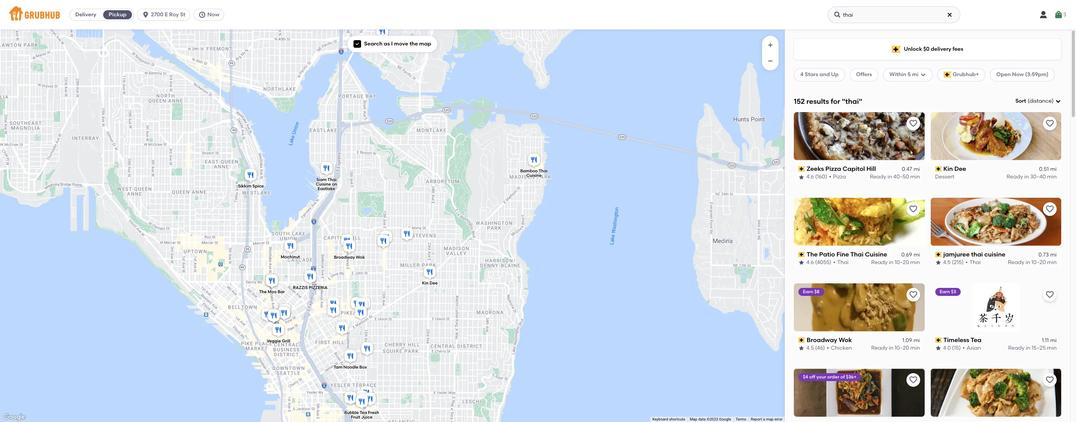 Task type: vqa. For each thing, say whether or not it's contained in the screenshot.


Task type: locate. For each thing, give the bounding box(es) containing it.
min down the 1.09 mi at bottom
[[911, 345, 920, 352]]

dee
[[955, 165, 966, 173], [429, 281, 438, 286]]

biang biang noodles image
[[326, 296, 341, 313]]

broadway down 'timeless tea' image
[[334, 255, 355, 260]]

save this restaurant image
[[1046, 119, 1055, 128], [909, 290, 918, 300], [909, 376, 918, 385], [1046, 376, 1055, 385]]

thai down jamjuree thai cuisine
[[970, 260, 981, 266]]

0 horizontal spatial kin
[[422, 281, 428, 286]]

• right (215)
[[966, 260, 968, 266]]

ready in 10–20 min down "0.73"
[[1008, 260, 1057, 266]]

grubhub plus flag logo image left grubhub+
[[944, 72, 951, 78]]

the patio fine thai cuisine image
[[378, 230, 394, 247]]

1 horizontal spatial map
[[766, 418, 774, 422]]

broadway wok image
[[342, 239, 357, 256]]

save this restaurant image for zeeks pizza capitol hill
[[909, 119, 918, 128]]

(3:59pm)
[[1025, 71, 1049, 78]]

3 button
[[1054, 8, 1066, 22]]

i
[[391, 41, 393, 47]]

report a map error link
[[751, 418, 783, 422]]

st
[[180, 11, 185, 18]]

cuisine down bamboo thai cuisine image
[[526, 173, 542, 178]]

ready for broadway wok
[[871, 345, 888, 352]]

10–20 down 0.69
[[895, 260, 909, 266]]

jamjuree thai cuisine
[[944, 251, 1006, 258]]

save this restaurant button
[[907, 117, 920, 130], [1043, 117, 1057, 130], [907, 202, 920, 216], [1043, 202, 1057, 216], [907, 288, 920, 302], [1043, 288, 1057, 302], [907, 374, 920, 388], [1043, 374, 1057, 388]]

0 vertical spatial wok
[[356, 255, 365, 260]]

4
[[801, 71, 804, 78]]

sikkim spice image
[[243, 168, 258, 184]]

kin dee logo image
[[931, 112, 1062, 160]]

1 subscription pass image from the left
[[799, 338, 805, 343]]

the
[[807, 251, 818, 258], [259, 290, 267, 295]]

0 vertical spatial kin
[[944, 165, 953, 173]]

timeless tea logo image
[[972, 284, 1020, 332]]

now right the open
[[1012, 71, 1024, 78]]

• right (15)
[[963, 345, 965, 352]]

• right (160)
[[829, 174, 831, 180]]

broadway wok up "(46)"
[[807, 337, 852, 344]]

mi right '1.09'
[[914, 338, 920, 344]]

0 horizontal spatial broadway wok
[[334, 255, 365, 260]]

star icon image
[[799, 174, 805, 180], [799, 260, 805, 266], [935, 260, 941, 266], [799, 346, 805, 352], [935, 346, 941, 352]]

10–20 down "0.73"
[[1032, 260, 1046, 266]]

0.73 mi
[[1039, 252, 1057, 258]]

thai right bamboo at the top left
[[539, 169, 548, 174]]

0 horizontal spatial cuisine
[[316, 182, 331, 187]]

subscription pass image left jamjuree
[[935, 252, 942, 258]]

box
[[359, 365, 367, 370]]

• right "(46)"
[[827, 345, 829, 352]]

now
[[207, 11, 219, 18], [1012, 71, 1024, 78]]

0 vertical spatial tea
[[971, 337, 982, 344]]

2 • thai from the left
[[966, 260, 981, 266]]

and
[[820, 71, 830, 78]]

dee inside kin dee razzis pizzeria the moo bar
[[429, 281, 438, 286]]

delivery
[[75, 11, 96, 18]]

broadway wok down 'timeless tea' image
[[334, 255, 365, 260]]

1 4.6 from the top
[[807, 174, 814, 180]]

1 horizontal spatial the
[[807, 251, 818, 258]]

zeeks pizza capitol hill image
[[399, 226, 414, 243]]

subscription pass image left timeless
[[935, 338, 942, 343]]

(15)
[[952, 345, 961, 352]]

2700
[[151, 11, 163, 18]]

1 horizontal spatial kin
[[944, 165, 953, 173]]

hill
[[867, 165, 876, 173]]

cuisine left on
[[316, 182, 331, 187]]

grubhub plus flag logo image
[[892, 46, 901, 53], [944, 72, 951, 78]]

0 vertical spatial pizza
[[826, 165, 841, 173]]

distance
[[1030, 98, 1052, 104]]

2 vertical spatial cuisine
[[865, 251, 887, 258]]

$0
[[924, 46, 930, 52]]

subscription pass image for kin dee
[[935, 167, 942, 172]]

1 vertical spatial grubhub plus flag logo image
[[944, 72, 951, 78]]

asean food hall-hi fry image
[[266, 308, 281, 325]]

subscription pass image for broadway wok
[[799, 338, 805, 343]]

• thai down 'fine'
[[834, 260, 849, 266]]

search as i move the map
[[364, 41, 431, 47]]

10–20 for the patio fine thai cuisine
[[895, 260, 909, 266]]

thanh vi image
[[354, 390, 369, 407]]

4.0 (15)
[[943, 345, 961, 352]]

10–20 for broadway wok
[[895, 345, 909, 352]]

• for patio
[[834, 260, 836, 266]]

broadway wok inside map region
[[334, 255, 365, 260]]

svg image left 2700
[[142, 11, 150, 19]]

0 vertical spatial broadway wok
[[334, 255, 365, 260]]

big mario's pizza capitol hill image
[[349, 296, 364, 313]]

svg image inside field
[[1055, 98, 1062, 104]]

0 horizontal spatial dee
[[429, 281, 438, 286]]

pizza
[[826, 165, 841, 173], [833, 174, 846, 180]]

tea for bubble
[[360, 411, 367, 416]]

svg image inside 2700 e roy st button
[[142, 11, 150, 19]]

4.6 down zeeks
[[807, 174, 814, 180]]

1 vertical spatial kin
[[422, 281, 428, 286]]

0.47 mi
[[902, 166, 920, 173]]

ready in 10–20 min down '1.09'
[[871, 345, 920, 352]]

star icon image left 4.5 (46)
[[799, 346, 805, 352]]

ready in 10–20 min for jamjuree thai cuisine
[[1008, 260, 1057, 266]]

pizza for •
[[833, 174, 846, 180]]

• down patio
[[834, 260, 836, 266]]

pickup button
[[102, 9, 134, 21]]

svg image
[[1054, 10, 1063, 19], [834, 11, 841, 19], [355, 42, 360, 46], [1055, 98, 1062, 104]]

1.11 mi
[[1042, 338, 1057, 344]]

mi right "0.73"
[[1051, 252, 1057, 258]]

pizza up • pizza
[[826, 165, 841, 173]]

1 vertical spatial tea
[[360, 411, 367, 416]]

$8
[[815, 289, 820, 295]]

1 horizontal spatial grubhub plus flag logo image
[[944, 72, 951, 78]]

2 earn from the left
[[940, 289, 950, 295]]

mi la cay image
[[359, 385, 374, 402]]

star icon image left the 4.6 (4055) in the right bottom of the page
[[799, 260, 805, 266]]

• thai
[[834, 260, 849, 266], [966, 260, 981, 266]]

• thai for thai
[[966, 260, 981, 266]]

razzis pizzeria image
[[303, 269, 318, 286]]

cuisine left 0.69
[[865, 251, 887, 258]]

svg image right the 'st'
[[198, 11, 206, 19]]

0 vertical spatial dee
[[955, 165, 966, 173]]

30–40
[[1030, 174, 1046, 180]]

basil viet kitchen image
[[375, 24, 390, 41]]

capitol
[[843, 165, 865, 173]]

4 stars and up
[[801, 71, 839, 78]]

0 horizontal spatial earn
[[803, 289, 813, 295]]

subscription pass image left zeeks
[[799, 167, 805, 172]]

svg image inside 3 button
[[1054, 10, 1063, 19]]

tam
[[334, 365, 342, 370]]

1 horizontal spatial broadway wok
[[807, 337, 852, 344]]

now right the 'st'
[[207, 11, 219, 18]]

1 horizontal spatial 4.5
[[943, 260, 951, 266]]

(46)
[[815, 345, 825, 352]]

chicken
[[831, 345, 852, 352]]

1 horizontal spatial subscription pass image
[[935, 338, 942, 343]]

(160)
[[815, 174, 827, 180]]

thai
[[539, 169, 548, 174], [327, 177, 336, 182], [851, 251, 864, 258], [838, 260, 849, 266], [970, 260, 981, 266]]

save this restaurant image for jamjuree thai cuisine
[[1046, 205, 1055, 214]]

map right the
[[419, 41, 431, 47]]

min down 0.51 mi on the top right
[[1047, 174, 1057, 180]]

svg image
[[1039, 10, 1048, 19], [142, 11, 150, 19], [198, 11, 206, 19], [947, 12, 953, 18], [920, 72, 926, 78]]

"thai"
[[842, 97, 863, 106]]

thai right siam
[[327, 177, 336, 182]]

min down 1.11 mi
[[1047, 345, 1057, 352]]

2 horizontal spatial cuisine
[[865, 251, 887, 258]]

0 vertical spatial map
[[419, 41, 431, 47]]

grain house image
[[353, 305, 368, 322]]

jamjuree thai cuisine logo image
[[931, 198, 1062, 246]]

• thai down jamjuree thai cuisine
[[966, 260, 981, 266]]

none field containing sort
[[1016, 98, 1062, 105]]

up
[[831, 71, 839, 78]]

mi for timeless tea
[[1051, 338, 1057, 344]]

ready in 40–50 min
[[870, 174, 920, 180]]

fruit
[[351, 416, 360, 420]]

min down 0.69 mi
[[911, 260, 920, 266]]

1 • thai from the left
[[834, 260, 849, 266]]

4.6 left the (4055)
[[807, 260, 814, 266]]

chu minh tofu & vegan deli image
[[355, 393, 370, 409]]

(215)
[[952, 260, 964, 266]]

thai down 'fine'
[[838, 260, 849, 266]]

earn left $8
[[803, 289, 813, 295]]

timeless tea image
[[339, 233, 355, 250]]

of
[[841, 375, 845, 380]]

broadway up "(46)"
[[807, 337, 837, 344]]

4.5
[[943, 260, 951, 266], [807, 345, 814, 352]]

subscription pass image up $4
[[799, 338, 805, 343]]

0 horizontal spatial wok
[[356, 255, 365, 260]]

search
[[364, 41, 383, 47]]

subscription pass image
[[799, 167, 805, 172], [935, 167, 942, 172], [799, 252, 805, 258], [935, 252, 942, 258]]

star icon image for the patio fine thai cuisine
[[799, 260, 805, 266]]

©2023
[[707, 418, 718, 422]]

tea inside bubble tea fresh fruit juice
[[360, 411, 367, 416]]

min down 0.47 mi
[[911, 174, 920, 180]]

ready for zeeks pizza capitol hill
[[870, 174, 887, 180]]

broadway
[[334, 255, 355, 260], [807, 337, 837, 344]]

svg image left 3 button
[[1039, 10, 1048, 19]]

report
[[751, 418, 762, 422]]

1.11
[[1042, 338, 1049, 344]]

ready
[[870, 174, 887, 180], [1007, 174, 1023, 180], [871, 260, 888, 266], [1008, 260, 1025, 266], [871, 345, 888, 352], [1008, 345, 1025, 352]]

0 horizontal spatial • thai
[[834, 260, 849, 266]]

1 horizontal spatial wok
[[839, 337, 852, 344]]

pizza down zeeks pizza capitol hill in the top right of the page
[[833, 174, 846, 180]]

0 vertical spatial now
[[207, 11, 219, 18]]

the patio fine thai cuisine logo image
[[794, 198, 925, 246]]

4.5 left (215)
[[943, 260, 951, 266]]

1 vertical spatial dee
[[429, 281, 438, 286]]

xing fu tang image
[[260, 307, 275, 324]]

0 horizontal spatial 4.5
[[807, 345, 814, 352]]

map
[[419, 41, 431, 47], [766, 418, 774, 422]]

2700 e roy st
[[151, 11, 185, 18]]

fine
[[837, 251, 849, 258]]

grubhub plus flag logo image left 'unlock'
[[892, 46, 901, 53]]

1 horizontal spatial dee
[[955, 165, 966, 173]]

open now (3:59pm)
[[997, 71, 1049, 78]]

in for jamjuree thai cuisine
[[1026, 260, 1030, 266]]

the patio fine thai cuisine
[[807, 251, 887, 258]]

your
[[817, 375, 826, 380]]

ready in 10–20 min down 0.69
[[871, 260, 920, 266]]

0 horizontal spatial now
[[207, 11, 219, 18]]

broadway wok
[[334, 255, 365, 260], [807, 337, 852, 344]]

main navigation navigation
[[0, 0, 1076, 30]]

1 vertical spatial 4.6
[[807, 260, 814, 266]]

wok up the chicken
[[839, 337, 852, 344]]

• for thai
[[966, 260, 968, 266]]

bai tong thai street cafe logo image
[[931, 369, 1062, 418]]

in for broadway wok
[[889, 345, 894, 352]]

mi right 1.11
[[1051, 338, 1057, 344]]

0 horizontal spatial subscription pass image
[[799, 338, 805, 343]]

0 horizontal spatial broadway
[[334, 255, 355, 260]]

basil viet kitchen
[[364, 40, 400, 45]]

0 vertical spatial grubhub plus flag logo image
[[892, 46, 901, 53]]

star icon image left 4.6 (160)
[[799, 174, 805, 180]]

4.6 for the patio fine thai cuisine
[[807, 260, 814, 266]]

map data ©2023 google
[[690, 418, 731, 422]]

subscription pass image for zeeks pizza capitol hill
[[799, 167, 805, 172]]

1 vertical spatial pizza
[[833, 174, 846, 180]]

1 vertical spatial broadway wok
[[807, 337, 852, 344]]

mi right 0.51
[[1051, 166, 1057, 173]]

mi
[[912, 71, 919, 78], [914, 166, 920, 173], [1051, 166, 1057, 173], [914, 252, 920, 258], [1051, 252, 1057, 258], [914, 338, 920, 344], [1051, 338, 1057, 344]]

1 horizontal spatial earn
[[940, 289, 950, 295]]

1 vertical spatial the
[[259, 290, 267, 295]]

ready for timeless tea
[[1008, 345, 1025, 352]]

star icon image left 4.0
[[935, 346, 941, 352]]

0.73
[[1039, 252, 1049, 258]]

map right a
[[766, 418, 774, 422]]

subscription pass image left patio
[[799, 252, 805, 258]]

1 earn from the left
[[803, 289, 813, 295]]

ready in 10–20 min for broadway wok
[[871, 345, 920, 352]]

0 vertical spatial 4.6
[[807, 174, 814, 180]]

0 horizontal spatial tea
[[360, 411, 367, 416]]

the left the moo
[[259, 290, 267, 295]]

for
[[831, 97, 840, 106]]

1 horizontal spatial broadway
[[807, 337, 837, 344]]

1 horizontal spatial tea
[[971, 337, 982, 344]]

subscription pass image for timeless tea
[[935, 338, 942, 343]]

star icon image left 4.5 (215)
[[935, 260, 941, 266]]

kin dee image
[[422, 265, 437, 282]]

4.5 left "(46)"
[[807, 345, 814, 352]]

0 horizontal spatial the
[[259, 290, 267, 295]]

wok up kin dee razzis pizzeria the moo bar
[[356, 255, 365, 260]]

2 subscription pass image from the left
[[935, 338, 942, 343]]

zeeks
[[807, 165, 824, 173]]

0 horizontal spatial grubhub plus flag logo image
[[892, 46, 901, 53]]

in for the patio fine thai cuisine
[[889, 260, 894, 266]]

1 vertical spatial 4.5
[[807, 345, 814, 352]]

•
[[829, 174, 831, 180], [834, 260, 836, 266], [966, 260, 968, 266], [827, 345, 829, 352], [963, 345, 965, 352]]

1 vertical spatial wok
[[839, 337, 852, 344]]

tea left the fresh at the bottom left of page
[[360, 411, 367, 416]]

None field
[[1016, 98, 1062, 105]]

a
[[763, 418, 765, 422]]

1 vertical spatial broadway
[[807, 337, 837, 344]]

jamjuree thai cuisine image
[[376, 234, 391, 250]]

mi right 0.47
[[914, 166, 920, 173]]

mi for the patio fine thai cuisine
[[914, 252, 920, 258]]

1.09
[[903, 338, 912, 344]]

1 vertical spatial now
[[1012, 71, 1024, 78]]

in for kin dee
[[1025, 174, 1029, 180]]

kin
[[944, 165, 953, 173], [422, 281, 428, 286]]

0 vertical spatial cuisine
[[526, 173, 542, 178]]

earn $3
[[940, 289, 956, 295]]

Search for food, convenience, alcohol... search field
[[828, 6, 960, 23]]

data
[[698, 418, 706, 422]]

subscription pass image
[[799, 338, 805, 343], [935, 338, 942, 343]]

mi right 0.69
[[914, 252, 920, 258]]

1 horizontal spatial • thai
[[966, 260, 981, 266]]

10–20 down '1.09'
[[895, 345, 909, 352]]

min down 0.73 mi
[[1047, 260, 1057, 266]]

results
[[807, 97, 829, 106]]

sushi ave image
[[343, 391, 358, 407]]

4.5 for jamjuree thai cuisine
[[943, 260, 951, 266]]

bamboo thai cuisine logo image
[[794, 369, 925, 418]]

mi for broadway wok
[[914, 338, 920, 344]]

tea up asian
[[971, 337, 982, 344]]

10–20
[[895, 260, 909, 266], [1032, 260, 1046, 266], [895, 345, 909, 352]]

zeeks pizza capitol hill
[[807, 165, 876, 173]]

subscription pass image up dessert
[[935, 167, 942, 172]]

patio
[[819, 251, 835, 258]]

the up the 4.6 (4055) in the right bottom of the page
[[807, 251, 818, 258]]

0 vertical spatial 4.5
[[943, 260, 951, 266]]

kin inside kin dee razzis pizzeria the moo bar
[[422, 281, 428, 286]]

tea
[[971, 337, 982, 344], [360, 411, 367, 416]]

0 vertical spatial broadway
[[334, 255, 355, 260]]

1 horizontal spatial now
[[1012, 71, 1024, 78]]

mochinut
[[281, 255, 300, 260]]

2 4.6 from the top
[[807, 260, 814, 266]]

save this restaurant image
[[909, 119, 918, 128], [909, 205, 918, 214], [1046, 205, 1055, 214], [1046, 290, 1055, 300]]

earn left $3
[[940, 289, 950, 295]]



Task type: describe. For each thing, give the bounding box(es) containing it.
delivery
[[931, 46, 952, 52]]

cuisine
[[985, 251, 1006, 258]]

mi for jamjuree thai cuisine
[[1051, 252, 1057, 258]]

kitchen
[[384, 40, 400, 45]]

google
[[719, 418, 731, 422]]

bai tong thai street cafe image
[[356, 296, 372, 313]]

off
[[809, 375, 816, 380]]

0.69
[[902, 252, 912, 258]]

grubhub plus flag logo image for grubhub+
[[944, 72, 951, 78]]

min for kin dee
[[1047, 174, 1057, 180]]

1 vertical spatial cuisine
[[316, 182, 331, 187]]

svg image right the 5 in the right top of the page
[[920, 72, 926, 78]]

mi for kin dee
[[1051, 166, 1057, 173]]

broadway wok logo image
[[794, 284, 925, 332]]

razzis
[[293, 286, 308, 291]]

in for zeeks pizza capitol hill
[[888, 174, 892, 180]]

min for timeless tea
[[1047, 345, 1057, 352]]

move
[[394, 41, 408, 47]]

vietlicious image
[[334, 321, 350, 338]]

dee for kin dee razzis pizzeria the moo bar
[[429, 281, 438, 286]]

the
[[410, 41, 418, 47]]

kin for kin dee
[[944, 165, 953, 173]]

bamboo thai cuisine image
[[526, 153, 542, 169]]

bamboo
[[520, 169, 538, 174]]

wok inside map region
[[356, 255, 365, 260]]

di fiora image
[[326, 303, 341, 320]]

ready in 10–20 min for the patio fine thai cuisine
[[871, 260, 920, 266]]

mi right the 5 in the right top of the page
[[912, 71, 919, 78]]

grubhub+
[[953, 71, 979, 78]]

2700 e roy st button
[[137, 9, 193, 21]]

4.5 (46)
[[807, 345, 825, 352]]

plus icon image
[[767, 41, 774, 49]]

svg image up fees
[[947, 12, 953, 18]]

error
[[775, 418, 783, 422]]

google image
[[2, 413, 27, 423]]

star icon image for zeeks pizza capitol hill
[[799, 174, 805, 180]]

fresh
[[368, 411, 379, 416]]

terms link
[[736, 418, 746, 422]]

min for jamjuree thai cuisine
[[1047, 260, 1057, 266]]

tam noodle box
[[334, 365, 367, 370]]

bubble tea fresh fruit juice
[[344, 411, 379, 420]]

10–20 for jamjuree thai cuisine
[[1032, 260, 1046, 266]]

keyboard shortcuts button
[[653, 417, 685, 423]]

thai
[[971, 251, 983, 258]]

mi for zeeks pizza capitol hill
[[914, 166, 920, 173]]

veggie
[[267, 339, 281, 344]]

0 vertical spatial the
[[807, 251, 818, 258]]

the moo bar image
[[264, 274, 279, 290]]

jamjuree
[[944, 251, 970, 258]]

vinason pho & grill image
[[263, 273, 279, 290]]

grubhub plus flag logo image for unlock $0 delivery fees
[[892, 46, 901, 53]]

stars
[[805, 71, 819, 78]]

veggie grill
[[267, 339, 290, 344]]

svg image inside now button
[[198, 11, 206, 19]]

min for broadway wok
[[911, 345, 920, 352]]

save this restaurant image for the patio fine thai cuisine
[[909, 205, 918, 214]]

1 horizontal spatial cuisine
[[526, 173, 542, 178]]

now inside button
[[207, 11, 219, 18]]

open
[[997, 71, 1011, 78]]

eastlake
[[318, 186, 335, 191]]

asean food hall-rolling wok image
[[266, 308, 281, 325]]

min for zeeks pizza capitol hill
[[911, 174, 920, 180]]

1 vertical spatial map
[[766, 418, 774, 422]]

0 horizontal spatial map
[[419, 41, 431, 47]]

asian
[[967, 345, 981, 352]]

dee for kin dee
[[955, 165, 966, 173]]

ready in 15–25 min
[[1008, 345, 1057, 352]]

min for the patio fine thai cuisine
[[911, 260, 920, 266]]

• for pizza
[[829, 174, 831, 180]]

map
[[690, 418, 697, 422]]

siam
[[316, 177, 327, 182]]

ba bar image
[[359, 341, 375, 358]]

kin dee razzis pizzeria the moo bar
[[259, 281, 438, 295]]

thai right 'fine'
[[851, 251, 864, 258]]

4.6 (4055)
[[807, 260, 832, 266]]

midnight cookie co image
[[277, 303, 292, 320]]

• pizza
[[829, 174, 846, 180]]

sort ( distance )
[[1016, 98, 1054, 104]]

within 5 mi
[[890, 71, 919, 78]]

broadway inside map region
[[334, 255, 355, 260]]

veggie grill image
[[271, 323, 286, 340]]

minus icon image
[[767, 57, 774, 65]]

ready for kin dee
[[1007, 174, 1023, 180]]

mochinut image
[[283, 239, 298, 255]]

subscription pass image for the patio fine thai cuisine
[[799, 252, 805, 258]]

loving hut image
[[362, 392, 377, 409]]

within
[[890, 71, 907, 78]]

4.0
[[943, 345, 951, 352]]

zeeks pizza capitol hill logo image
[[794, 112, 925, 160]]

map region
[[0, 0, 830, 423]]

meetea cafe image
[[354, 297, 369, 314]]

timeless
[[944, 337, 970, 344]]

$3
[[951, 289, 956, 295]]

viet
[[375, 40, 383, 45]]

star icon image for timeless tea
[[935, 346, 941, 352]]

bamboo thai cuisine siam thai cuisine on eastlake
[[316, 169, 548, 191]]

ready in 30–40 min
[[1007, 174, 1057, 180]]

thai ginger - pacific place image
[[276, 305, 291, 322]]

the inside kin dee razzis pizzeria the moo bar
[[259, 290, 267, 295]]

• for tea
[[963, 345, 965, 352]]

(4055)
[[815, 260, 832, 266]]

roy
[[169, 11, 179, 18]]

tam noodle box image
[[343, 349, 358, 366]]

in for timeless tea
[[1026, 345, 1031, 352]]

$36+
[[846, 375, 857, 380]]

keyboard
[[653, 418, 668, 422]]

siam thai cuisine on eastlake image
[[319, 161, 334, 178]]

unlock
[[904, 46, 922, 52]]

ready for jamjuree thai cuisine
[[1008, 260, 1025, 266]]

earn $8
[[803, 289, 820, 295]]

(
[[1028, 98, 1030, 104]]

e
[[165, 11, 168, 18]]

pizza for zeeks
[[826, 165, 841, 173]]

ready for the patio fine thai cuisine
[[871, 260, 888, 266]]

delivery button
[[70, 9, 102, 21]]

• for wok
[[827, 345, 829, 352]]

5
[[908, 71, 911, 78]]

kin for kin dee razzis pizzeria the moo bar
[[422, 281, 428, 286]]

earn for timeless
[[940, 289, 950, 295]]

• thai for patio
[[834, 260, 849, 266]]

keyboard shortcuts
[[653, 418, 685, 422]]

unlock $0 delivery fees
[[904, 46, 964, 52]]

40–50
[[894, 174, 909, 180]]

timeless tea
[[944, 337, 982, 344]]

spice
[[252, 184, 264, 189]]

pizzeria
[[309, 286, 327, 291]]

noodle
[[343, 365, 358, 370]]

bubble tea fresh fruit juice image
[[354, 395, 369, 411]]

din tai fung image
[[276, 306, 292, 322]]

earn for broadway
[[803, 289, 813, 295]]

4.6 for zeeks pizza capitol hill
[[807, 174, 814, 180]]

star icon image for broadway wok
[[799, 346, 805, 352]]

terms
[[736, 418, 746, 422]]

bubble
[[344, 411, 359, 416]]

4.5 for broadway wok
[[807, 345, 814, 352]]

offers
[[856, 71, 872, 78]]

subscription pass image for jamjuree thai cuisine
[[935, 252, 942, 258]]

sikkim
[[238, 184, 251, 189]]

report a map error
[[751, 418, 783, 422]]

0.47
[[902, 166, 912, 173]]

pickup
[[109, 11, 127, 18]]

sort
[[1016, 98, 1026, 104]]

tea for timeless
[[971, 337, 982, 344]]

star icon image for jamjuree thai cuisine
[[935, 260, 941, 266]]

now button
[[193, 9, 227, 21]]

0.51
[[1039, 166, 1049, 173]]

4.5 (215)
[[943, 260, 964, 266]]



